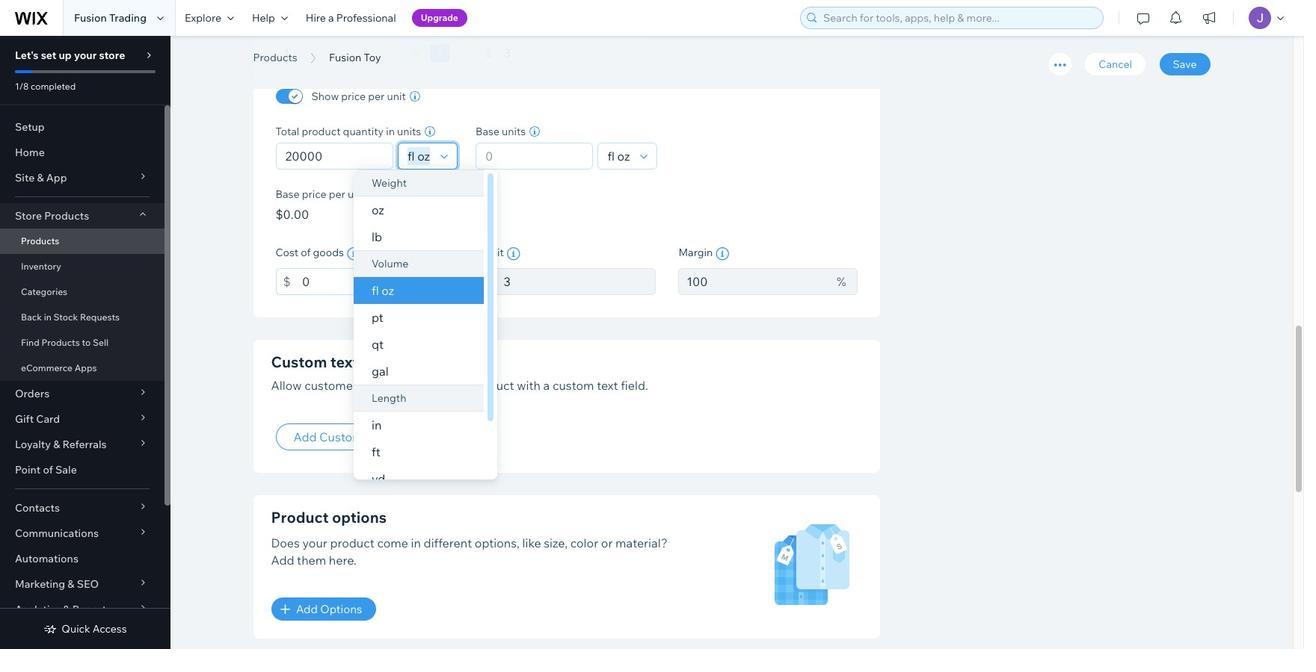 Task type: locate. For each thing, give the bounding box(es) containing it.
to
[[82, 337, 91, 349], [366, 379, 378, 393]]

plus xs image
[[281, 606, 290, 615]]

product right this
[[470, 379, 514, 393]]

$
[[485, 46, 492, 61], [436, 46, 443, 60], [283, 275, 291, 290], [485, 275, 492, 290]]

price for show price per unit
[[341, 90, 366, 103]]

0 horizontal spatial unit
[[348, 188, 367, 201]]

a inside 'link'
[[328, 11, 334, 25]]

unit inside base price per unit $0.00
[[348, 188, 367, 201]]

0 horizontal spatial per
[[329, 188, 345, 201]]

of for sale
[[43, 464, 53, 477]]

1 vertical spatial custom
[[319, 430, 363, 445]]

per for show price per unit
[[368, 90, 385, 103]]

1 vertical spatial per
[[329, 188, 345, 201]]

fusion trading
[[74, 11, 147, 25]]

info tooltip image for cost of goods
[[347, 248, 360, 261]]

or
[[601, 537, 613, 552]]

info tooltip image right profit
[[507, 248, 520, 261]]

price up $0.00
[[302, 188, 326, 201]]

1 vertical spatial price
[[302, 188, 326, 201]]

2 0 field from the left
[[481, 144, 588, 169]]

fusion
[[74, 11, 107, 25], [253, 32, 339, 66], [329, 51, 362, 64]]

per for base price per unit $0.00
[[329, 188, 345, 201]]

1 vertical spatial product
[[470, 379, 514, 393]]

of inside fusion toy form
[[301, 246, 311, 260]]

text left "field."
[[597, 379, 618, 393]]

0 vertical spatial base
[[476, 125, 500, 138]]

1 vertical spatial a
[[543, 379, 550, 393]]

2 vertical spatial product
[[330, 537, 375, 552]]

1/8 completed
[[15, 81, 76, 92]]

0 horizontal spatial price
[[302, 188, 326, 201]]

0 horizontal spatial a
[[328, 11, 334, 25]]

0 field
[[281, 144, 388, 169], [481, 144, 588, 169]]

your inside does your product come in different options, like size, color or material? add them here.
[[303, 537, 327, 552]]

& up quick
[[63, 604, 70, 617]]

stock
[[54, 312, 78, 323]]

info tooltip image
[[347, 248, 360, 261], [507, 248, 520, 261]]

list box
[[354, 170, 497, 493]]

0 vertical spatial custom
[[271, 353, 327, 372]]

1 horizontal spatial unit
[[387, 90, 406, 103]]

1 horizontal spatial base
[[476, 125, 500, 138]]

different
[[424, 537, 472, 552]]

& right loyalty
[[53, 438, 60, 452]]

text
[[366, 430, 389, 445]]

analytics & reports
[[15, 604, 112, 617]]

list box inside fusion toy form
[[354, 170, 497, 493]]

a right with
[[543, 379, 550, 393]]

1 vertical spatial add
[[271, 553, 294, 568]]

products link down help button
[[246, 50, 305, 65]]

site
[[15, 171, 35, 185]]

None field
[[403, 144, 436, 169], [603, 144, 636, 169], [403, 144, 436, 169], [603, 144, 636, 169]]

& inside popup button
[[68, 578, 74, 592]]

1 vertical spatial of
[[43, 464, 53, 477]]

2 units from the left
[[502, 125, 526, 138]]

ft
[[372, 445, 380, 460]]

categories
[[21, 286, 67, 298]]

quick access
[[62, 623, 127, 637]]

save button
[[1160, 53, 1211, 76]]

card
[[36, 413, 60, 426]]

in inside list box
[[372, 418, 382, 433]]

0 horizontal spatial %
[[412, 46, 420, 60]]

1 vertical spatial text
[[597, 379, 618, 393]]

product right total at left
[[302, 125, 341, 138]]

1 vertical spatial base
[[276, 188, 300, 201]]

your up them at the bottom of page
[[303, 537, 327, 552]]

1 horizontal spatial 0 field
[[481, 144, 588, 169]]

of left 'sale'
[[43, 464, 53, 477]]

list box containing oz
[[354, 170, 497, 493]]

Search for tools, apps, help & more... field
[[819, 7, 1099, 28]]

1 vertical spatial unit
[[348, 188, 367, 201]]

0 vertical spatial per
[[368, 90, 385, 103]]

products down help button
[[253, 51, 297, 64]]

products link down store products
[[0, 229, 165, 254]]

1 horizontal spatial units
[[502, 125, 526, 138]]

in up ft
[[372, 418, 382, 433]]

product inside 'custom text allow customers to personalize this product with a custom text field.'
[[470, 379, 514, 393]]

products link
[[246, 50, 305, 65], [0, 229, 165, 254]]

in
[[386, 125, 395, 138], [44, 312, 52, 323], [372, 418, 382, 433], [411, 537, 421, 552]]

0 vertical spatial add
[[294, 430, 317, 445]]

let's set up your store
[[15, 49, 125, 62]]

site & app button
[[0, 165, 165, 191]]

of inside point of sale link
[[43, 464, 53, 477]]

product
[[271, 509, 329, 528]]

1 0 field from the left
[[281, 144, 388, 169]]

& right site
[[37, 171, 44, 185]]

in right back
[[44, 312, 52, 323]]

oz
[[372, 203, 384, 218], [382, 284, 394, 298]]

0 horizontal spatial base
[[276, 188, 300, 201]]

add down does
[[271, 553, 294, 568]]

1 horizontal spatial products link
[[246, 50, 305, 65]]

0 vertical spatial your
[[74, 49, 97, 62]]

0 vertical spatial of
[[301, 246, 311, 260]]

to right customers
[[366, 379, 378, 393]]

add right plus xs 'icon'
[[296, 603, 318, 617]]

hire a professional link
[[297, 0, 405, 36]]

back in stock requests
[[21, 312, 120, 323]]

custom inside button
[[319, 430, 363, 445]]

fusion toy up "show price per unit" on the left of the page
[[329, 51, 381, 64]]

1 horizontal spatial price
[[341, 90, 366, 103]]

text up customers
[[330, 353, 359, 372]]

length
[[372, 392, 406, 405]]

completed
[[31, 81, 76, 92]]

custom left the 'text'
[[319, 430, 363, 445]]

color
[[570, 537, 598, 552]]

$ text field
[[504, 40, 656, 67]]

like
[[522, 537, 541, 552]]

fusion toy
[[253, 32, 390, 66], [329, 51, 381, 64]]

1 vertical spatial products link
[[0, 229, 165, 254]]

base inside base price per unit $0.00
[[276, 188, 300, 201]]

find products to sell
[[21, 337, 109, 349]]

your
[[74, 49, 97, 62], [303, 537, 327, 552]]

0 horizontal spatial info tooltip image
[[347, 248, 360, 261]]

1 horizontal spatial %
[[837, 275, 846, 290]]

toy
[[345, 32, 390, 66], [364, 51, 381, 64]]

0 field down the total product quantity in units
[[281, 144, 388, 169]]

custom inside 'custom text allow customers to personalize this product with a custom text field.'
[[271, 353, 327, 372]]

inventory link
[[0, 254, 165, 280]]

unit up the total product quantity in units
[[387, 90, 406, 103]]

unit left weight
[[348, 188, 367, 201]]

back
[[21, 312, 42, 323]]

allow
[[271, 379, 302, 393]]

material?
[[616, 537, 668, 552]]

show
[[312, 90, 339, 103]]

product up here.
[[330, 537, 375, 552]]

0 vertical spatial to
[[82, 337, 91, 349]]

per inside base price per unit $0.00
[[329, 188, 345, 201]]

1 vertical spatial your
[[303, 537, 327, 552]]

a
[[328, 11, 334, 25], [543, 379, 550, 393]]

1 horizontal spatial a
[[543, 379, 550, 393]]

back in stock requests link
[[0, 305, 165, 331]]

yd
[[372, 472, 385, 487]]

to left "sell"
[[82, 337, 91, 349]]

oz up lb
[[372, 203, 384, 218]]

2 info tooltip image from the left
[[507, 248, 520, 261]]

None text field
[[276, 40, 401, 67], [302, 269, 455, 295], [504, 269, 656, 295], [679, 269, 829, 295], [276, 40, 401, 67], [302, 269, 455, 295], [504, 269, 656, 295], [679, 269, 829, 295]]

a right hire
[[328, 11, 334, 25]]

inventory
[[21, 261, 61, 272]]

0 vertical spatial a
[[328, 11, 334, 25]]

per
[[368, 90, 385, 103], [329, 188, 345, 201]]

communications
[[15, 527, 99, 541]]

0 vertical spatial products link
[[246, 50, 305, 65]]

add
[[294, 430, 317, 445], [271, 553, 294, 568], [296, 603, 318, 617]]

info tooltip image
[[716, 248, 729, 261]]

0 horizontal spatial products link
[[0, 229, 165, 254]]

length option
[[354, 385, 484, 412]]

your inside sidebar element
[[74, 49, 97, 62]]

your right up
[[74, 49, 97, 62]]

this
[[447, 379, 467, 393]]

& inside dropdown button
[[37, 171, 44, 185]]

add down allow
[[294, 430, 317, 445]]

quick
[[62, 623, 90, 637]]

quantity
[[343, 125, 384, 138]]

per up the quantity
[[368, 90, 385, 103]]

to inside 'custom text allow customers to personalize this product with a custom text field.'
[[366, 379, 378, 393]]

1 horizontal spatial per
[[368, 90, 385, 103]]

in right come
[[411, 537, 421, 552]]

%
[[412, 46, 420, 60], [837, 275, 846, 290]]

oz right fl
[[382, 284, 394, 298]]

product options
[[271, 509, 387, 528]]

products up inventory
[[21, 236, 59, 247]]

0 vertical spatial text
[[330, 353, 359, 372]]

0 vertical spatial %
[[412, 46, 420, 60]]

of right the cost at the left top
[[301, 246, 311, 260]]

& left seo
[[68, 578, 74, 592]]

with
[[517, 379, 541, 393]]

custom up allow
[[271, 353, 327, 372]]

1 info tooltip image from the left
[[347, 248, 360, 261]]

in inside does your product come in different options, like size, color or material? add them here.
[[411, 537, 421, 552]]

1 horizontal spatial info tooltip image
[[507, 248, 520, 261]]

unit
[[387, 90, 406, 103], [348, 188, 367, 201]]

goods
[[313, 246, 344, 260]]

2 vertical spatial add
[[296, 603, 318, 617]]

0 horizontal spatial 0 field
[[281, 144, 388, 169]]

base
[[476, 125, 500, 138], [276, 188, 300, 201]]

0 horizontal spatial of
[[43, 464, 53, 477]]

0 horizontal spatial to
[[82, 337, 91, 349]]

0 vertical spatial unit
[[387, 90, 406, 103]]

1 horizontal spatial to
[[366, 379, 378, 393]]

add for add options
[[296, 603, 318, 617]]

1 vertical spatial to
[[366, 379, 378, 393]]

help button
[[243, 0, 297, 36]]

in right the quantity
[[386, 125, 395, 138]]

0 horizontal spatial units
[[397, 125, 421, 138]]

0 field down base units
[[481, 144, 588, 169]]

1 horizontal spatial your
[[303, 537, 327, 552]]

cancel button
[[1086, 53, 1146, 76]]

products right store at the top left of page
[[44, 209, 89, 223]]

show price per unit
[[312, 90, 406, 103]]

seo
[[77, 578, 99, 592]]

0 horizontal spatial your
[[74, 49, 97, 62]]

analytics & reports button
[[0, 598, 165, 623]]

price right show
[[341, 90, 366, 103]]

access
[[93, 623, 127, 637]]

set
[[41, 49, 56, 62]]

point of sale
[[15, 464, 77, 477]]

0 vertical spatial price
[[341, 90, 366, 103]]

1 vertical spatial oz
[[382, 284, 394, 298]]

home link
[[0, 140, 165, 165]]

price inside base price per unit $0.00
[[302, 188, 326, 201]]

per left weight
[[329, 188, 345, 201]]

loyalty & referrals button
[[0, 432, 165, 458]]

1 horizontal spatial of
[[301, 246, 311, 260]]

info tooltip image right goods
[[347, 248, 360, 261]]

analytics
[[15, 604, 61, 617]]

base for base price per unit $0.00
[[276, 188, 300, 201]]

total
[[276, 125, 299, 138]]

to inside 'link'
[[82, 337, 91, 349]]

field
[[392, 430, 419, 445]]

1 horizontal spatial text
[[597, 379, 618, 393]]

products up ecommerce apps
[[41, 337, 80, 349]]



Task type: describe. For each thing, give the bounding box(es) containing it.
customers
[[305, 379, 363, 393]]

does
[[271, 537, 300, 552]]

0 vertical spatial oz
[[372, 203, 384, 218]]

orders
[[15, 387, 50, 401]]

fusion toy down hire
[[253, 32, 390, 66]]

product inside does your product come in different options, like size, color or material? add them here.
[[330, 537, 375, 552]]

let's
[[15, 49, 39, 62]]

lb
[[372, 230, 382, 245]]

options
[[332, 509, 387, 528]]

products inside fusion toy form
[[253, 51, 297, 64]]

gift card button
[[0, 407, 165, 432]]

quick access button
[[44, 623, 127, 637]]

size,
[[544, 537, 568, 552]]

them
[[297, 553, 326, 568]]

add options button
[[271, 599, 376, 622]]

in inside sidebar element
[[44, 312, 52, 323]]

weight
[[372, 177, 407, 190]]

& for loyalty
[[53, 438, 60, 452]]

ecommerce apps link
[[0, 356, 165, 381]]

$0.00
[[276, 207, 309, 222]]

requests
[[80, 312, 120, 323]]

gift card
[[15, 413, 60, 426]]

price for base price per unit $0.00
[[302, 188, 326, 201]]

automations link
[[0, 547, 165, 572]]

oz inside option
[[382, 284, 394, 298]]

products inside 'link'
[[41, 337, 80, 349]]

personalize
[[380, 379, 444, 393]]

fl oz option
[[354, 278, 484, 304]]

a inside 'custom text allow customers to personalize this product with a custom text field.'
[[543, 379, 550, 393]]

products inside popup button
[[44, 209, 89, 223]]

setup
[[15, 120, 45, 134]]

find products to sell link
[[0, 331, 165, 356]]

explore
[[185, 11, 221, 25]]

add custom text field button
[[276, 424, 437, 451]]

hire
[[306, 11, 326, 25]]

marketing & seo button
[[0, 572, 165, 598]]

& for site
[[37, 171, 44, 185]]

fusion down hire
[[253, 32, 339, 66]]

of for goods
[[301, 246, 311, 260]]

unit for show price per unit
[[387, 90, 406, 103]]

options,
[[475, 537, 520, 552]]

upgrade button
[[412, 9, 467, 27]]

& for analytics
[[63, 604, 70, 617]]

fusion toy form
[[171, 0, 1304, 650]]

base for base units
[[476, 125, 500, 138]]

1 units from the left
[[397, 125, 421, 138]]

0 field for product
[[281, 144, 388, 169]]

point of sale link
[[0, 458, 165, 483]]

sell
[[93, 337, 109, 349]]

pt
[[372, 310, 384, 325]]

add for add custom text field
[[294, 430, 317, 445]]

point
[[15, 464, 41, 477]]

home
[[15, 146, 45, 159]]

find
[[21, 337, 39, 349]]

save
[[1173, 58, 1197, 71]]

site & app
[[15, 171, 67, 185]]

automations
[[15, 553, 78, 566]]

ecommerce
[[21, 363, 73, 374]]

gal
[[372, 364, 389, 379]]

info tooltip image for profit
[[507, 248, 520, 261]]

base price per unit $0.00
[[276, 188, 367, 222]]

setup link
[[0, 114, 165, 140]]

field.
[[621, 379, 648, 393]]

custom text allow customers to personalize this product with a custom text field.
[[271, 353, 648, 393]]

hire a professional
[[306, 11, 396, 25]]

help
[[252, 11, 275, 25]]

sidebar element
[[0, 36, 171, 650]]

upgrade
[[421, 12, 458, 23]]

categories link
[[0, 280, 165, 305]]

loyalty & referrals
[[15, 438, 107, 452]]

store
[[15, 209, 42, 223]]

store products
[[15, 209, 89, 223]]

add options
[[296, 603, 362, 617]]

& for marketing
[[68, 578, 74, 592]]

unit for base price per unit $0.00
[[348, 188, 367, 201]]

total product quantity in units
[[276, 125, 421, 138]]

0 vertical spatial product
[[302, 125, 341, 138]]

0 horizontal spatial text
[[330, 353, 359, 372]]

products link inside fusion toy form
[[246, 50, 305, 65]]

1 vertical spatial %
[[837, 275, 846, 290]]

reports
[[72, 604, 112, 617]]

weight option
[[354, 170, 484, 197]]

app
[[46, 171, 67, 185]]

trading
[[109, 11, 147, 25]]

0 field for units
[[481, 144, 588, 169]]

fl
[[372, 284, 379, 298]]

fusion left trading
[[74, 11, 107, 25]]

add inside does your product come in different options, like size, color or material? add them here.
[[271, 553, 294, 568]]

cost
[[276, 246, 299, 260]]

volume option
[[354, 251, 484, 278]]

volume
[[372, 257, 409, 271]]

fusion down 'hire a professional'
[[329, 51, 362, 64]]

professional
[[336, 11, 396, 25]]

cancel
[[1099, 58, 1132, 71]]

orders button
[[0, 381, 165, 407]]

store
[[99, 49, 125, 62]]

ecommerce apps
[[21, 363, 97, 374]]

custom
[[553, 379, 594, 393]]

here.
[[329, 553, 357, 568]]

apps
[[75, 363, 97, 374]]

come
[[377, 537, 408, 552]]

communications button
[[0, 521, 165, 547]]

up
[[59, 49, 72, 62]]

options
[[320, 603, 362, 617]]



Task type: vqa. For each thing, say whether or not it's contained in the screenshot.
'Clear' within Clear button
no



